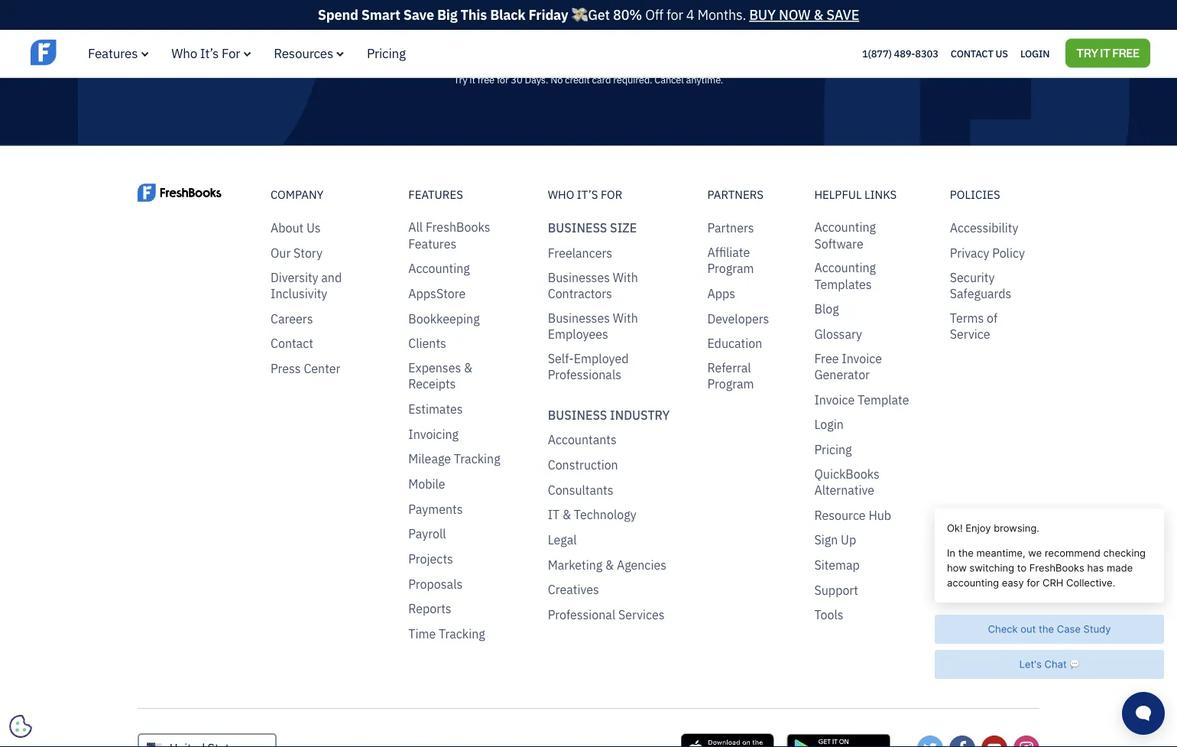Task type: locate. For each thing, give the bounding box(es) containing it.
0 horizontal spatial try
[[454, 72, 468, 86]]

1 horizontal spatial who it's for link
[[548, 187, 677, 202]]

login link down invoice template link
[[815, 416, 844, 433]]

try for try it free for 30 days. no credit card required. cancel anytime.
[[454, 72, 468, 86]]

0 vertical spatial pricing link
[[367, 45, 406, 62]]

receipts
[[409, 376, 456, 392]]

1 vertical spatial features link
[[409, 187, 518, 202]]

& right expenses
[[464, 360, 473, 376]]

0 horizontal spatial who it's for link
[[172, 45, 251, 62]]

1 horizontal spatial who it's for
[[548, 187, 623, 202]]

0 vertical spatial login link
[[1021, 43, 1050, 63]]

support link
[[815, 582, 859, 598]]

it up legal
[[548, 507, 560, 523]]

0 vertical spatial features
[[88, 45, 138, 62]]

resources
[[274, 45, 334, 62]]

1 vertical spatial program
[[708, 376, 755, 392]]

businesses up contractors
[[548, 269, 610, 285]]

terms of service
[[951, 310, 998, 342]]

clients link
[[409, 335, 447, 352]]

0 vertical spatial features link
[[88, 45, 149, 62]]

1 vertical spatial business
[[548, 407, 608, 423]]

it's for topmost who it's for link
[[200, 45, 219, 62]]

tracking
[[454, 451, 501, 467], [439, 626, 485, 642]]

1 vertical spatial tracking
[[439, 626, 485, 642]]

0 vertical spatial login
[[1021, 47, 1050, 60]]

1 with from the top
[[613, 269, 638, 285]]

0 horizontal spatial who
[[172, 45, 197, 62]]

business up accountants
[[548, 407, 608, 423]]

for left 4
[[667, 6, 684, 24]]

& left agencies
[[606, 557, 614, 573]]

with for businesses with contractors
[[613, 269, 638, 285]]

0 vertical spatial partners
[[708, 187, 764, 202]]

generator
[[815, 367, 870, 383]]

tracking right time
[[439, 626, 485, 642]]

30
[[511, 72, 523, 86]]

1 horizontal spatial login link
[[1021, 43, 1050, 63]]

0 horizontal spatial free
[[815, 350, 839, 366]]

features for the 1(877) 489-8303 link
[[88, 45, 138, 62]]

pricing down smart
[[367, 45, 406, 62]]

for left "30"
[[497, 72, 509, 86]]

google play image
[[787, 733, 891, 747]]

spend smart save big this black friday 💸 get 80% off for 4 months. buy now & save
[[318, 6, 860, 24]]

freshbooks logo image
[[31, 38, 149, 67], [138, 182, 222, 203]]

resource hub link
[[815, 507, 892, 523]]

1 horizontal spatial it's
[[577, 187, 598, 202]]

business for business size
[[548, 220, 608, 236]]

1 vertical spatial for
[[601, 187, 623, 202]]

0 vertical spatial program
[[708, 260, 755, 277]]

1 vertical spatial who it's for link
[[548, 187, 677, 202]]

0 vertical spatial for
[[667, 6, 684, 24]]

about us
[[271, 220, 321, 236]]

1 horizontal spatial it
[[578, 36, 592, 56]]

login
[[1021, 47, 1050, 60], [815, 416, 844, 433]]

inclusivity
[[271, 285, 328, 302]]

1 vertical spatial features
[[409, 187, 463, 202]]

1 businesses from the top
[[548, 269, 610, 285]]

0 vertical spatial tracking
[[454, 451, 501, 467]]

1 vertical spatial who it's for
[[548, 187, 623, 202]]

try for try it free
[[1077, 45, 1099, 60]]

with down businesses with contractors link
[[613, 310, 638, 326]]

tools link
[[815, 607, 844, 623]]

1 vertical spatial businesses
[[548, 310, 610, 326]]

0 vertical spatial for
[[222, 45, 240, 62]]

us up story on the left top
[[307, 220, 321, 236]]

privacy policy link
[[951, 245, 1026, 261]]

login down invoice template link
[[815, 416, 844, 433]]

pricing link down smart
[[367, 45, 406, 62]]

1 horizontal spatial for
[[667, 6, 684, 24]]

0 vertical spatial it
[[1101, 45, 1111, 60]]

contact for contact
[[271, 335, 313, 351]]

0 horizontal spatial login link
[[815, 416, 844, 433]]

& inside expenses & receipts
[[464, 360, 473, 376]]

0 horizontal spatial contact
[[271, 335, 313, 351]]

pricing link up quickbooks
[[815, 441, 852, 458]]

0 vertical spatial business
[[548, 220, 608, 236]]

1 horizontal spatial contact
[[951, 47, 994, 60]]

tracking right mileage
[[454, 451, 501, 467]]

accounting up software
[[815, 219, 876, 235]]

professional services
[[548, 607, 665, 623]]

0 horizontal spatial features link
[[88, 45, 149, 62]]

0 vertical spatial contact
[[951, 47, 994, 60]]

2 vertical spatial features
[[409, 236, 457, 252]]

1 vertical spatial partners
[[708, 220, 755, 236]]

mileage
[[409, 451, 451, 467]]

0 vertical spatial with
[[613, 269, 638, 285]]

2 businesses from the top
[[548, 310, 610, 326]]

0 horizontal spatial us
[[307, 220, 321, 236]]

alternative
[[815, 482, 875, 498]]

0 vertical spatial try
[[1077, 45, 1099, 60]]

8303
[[916, 47, 939, 60]]

resource
[[815, 507, 866, 523]]

0 horizontal spatial for
[[497, 72, 509, 86]]

2 partners from the top
[[708, 220, 755, 236]]

& up legal
[[563, 507, 571, 523]]

program down affiliate
[[708, 260, 755, 277]]

for left the resources
[[222, 45, 240, 62]]

partners link
[[708, 187, 784, 202], [708, 220, 755, 236]]

size
[[610, 220, 637, 236]]

0 vertical spatial who
[[172, 45, 197, 62]]

1 vertical spatial who
[[548, 187, 575, 202]]

bookkeeping link
[[409, 310, 480, 327]]

accounting software
[[815, 219, 876, 252]]

all freshbooks features link
[[409, 219, 518, 252]]

it for free
[[470, 72, 476, 86]]

it right try
[[578, 36, 592, 56]]

developers
[[708, 310, 770, 327]]

with inside the businesses with employees
[[613, 310, 638, 326]]

1 horizontal spatial who
[[548, 187, 575, 202]]

1 vertical spatial free
[[815, 350, 839, 366]]

businesses with employees
[[548, 310, 638, 342]]

accounting inside accounting software link
[[815, 219, 876, 235]]

referral program link
[[708, 360, 784, 392]]

1 horizontal spatial features link
[[409, 187, 518, 202]]

consultants link
[[548, 482, 614, 498]]

hub
[[869, 507, 892, 523]]

1 vertical spatial with
[[613, 310, 638, 326]]

businesses up employees
[[548, 310, 610, 326]]

black
[[490, 6, 526, 24]]

contact right 8303
[[951, 47, 994, 60]]

legal link
[[548, 532, 577, 548]]

projects
[[409, 551, 453, 567]]

businesses inside the businesses with employees
[[548, 310, 610, 326]]

tracking inside mileage tracking link
[[454, 451, 501, 467]]

try it free link
[[460, 26, 718, 68]]

0 vertical spatial who it's for link
[[172, 45, 251, 62]]

friday
[[529, 6, 569, 24]]

features link
[[88, 45, 149, 62], [409, 187, 518, 202]]

login right contact us
[[1021, 47, 1050, 60]]

1 business from the top
[[548, 220, 608, 236]]

contact for contact us
[[951, 47, 994, 60]]

our story link
[[271, 245, 323, 261]]

careers
[[271, 310, 313, 327]]

professional services link
[[548, 607, 665, 623]]

0 horizontal spatial who it's for
[[172, 45, 240, 62]]

0 horizontal spatial it
[[548, 507, 560, 523]]

us right 8303
[[996, 47, 1009, 60]]

consultants
[[548, 482, 614, 498]]

accounting templates link
[[815, 260, 920, 292]]

1 vertical spatial login
[[815, 416, 844, 433]]

1 horizontal spatial us
[[996, 47, 1009, 60]]

pricing link
[[367, 45, 406, 62], [815, 441, 852, 458]]

1 partners from the top
[[708, 187, 764, 202]]

0 horizontal spatial it
[[470, 72, 476, 86]]

businesses for contractors
[[548, 269, 610, 285]]

no
[[551, 72, 563, 86]]

credit
[[565, 72, 590, 86]]

privacy
[[951, 245, 990, 261]]

reports
[[409, 601, 452, 617]]

helpful links link
[[815, 187, 920, 202]]

pricing up quickbooks
[[815, 441, 852, 458]]

with
[[613, 269, 638, 285], [613, 310, 638, 326]]

big
[[437, 6, 458, 24]]

contact
[[951, 47, 994, 60], [271, 335, 313, 351]]

accounting for software
[[815, 219, 876, 235]]

0 vertical spatial who it's for
[[172, 45, 240, 62]]

2 with from the top
[[613, 310, 638, 326]]

with down size
[[613, 269, 638, 285]]

who
[[172, 45, 197, 62], [548, 187, 575, 202]]

links
[[865, 187, 897, 202]]

1 vertical spatial pricing link
[[815, 441, 852, 458]]

1 horizontal spatial pricing
[[815, 441, 852, 458]]

with inside businesses with contractors
[[613, 269, 638, 285]]

1 vertical spatial freshbooks logo image
[[138, 182, 222, 203]]

template
[[858, 392, 910, 408]]

login link right contact us
[[1021, 43, 1050, 63]]

free
[[478, 72, 495, 86]]

proposals link
[[409, 576, 463, 592]]

invoice template link
[[815, 392, 910, 408]]

it for free
[[1101, 45, 1111, 60]]

2 partners link from the top
[[708, 220, 755, 236]]

dialog
[[0, 0, 1178, 747]]

features inside all freshbooks features
[[409, 236, 457, 252]]

1 program from the top
[[708, 260, 755, 277]]

press
[[271, 360, 301, 376]]

1 horizontal spatial try
[[1077, 45, 1099, 60]]

time
[[409, 626, 436, 642]]

resource hub
[[815, 507, 892, 523]]

1(877) 489-8303
[[863, 47, 939, 60]]

&
[[814, 6, 824, 24], [464, 360, 473, 376], [563, 507, 571, 523], [606, 557, 614, 573]]

blog link
[[815, 301, 840, 317]]

1 vertical spatial pricing
[[815, 441, 852, 458]]

1 horizontal spatial for
[[601, 187, 623, 202]]

technology
[[574, 507, 637, 523]]

0 horizontal spatial it's
[[200, 45, 219, 62]]

invoice up generator
[[842, 350, 883, 366]]

0 vertical spatial pricing
[[367, 45, 406, 62]]

1 vertical spatial it
[[470, 72, 476, 86]]

our
[[271, 245, 291, 261]]

for up size
[[601, 187, 623, 202]]

program for affiliate
[[708, 260, 755, 277]]

2 program from the top
[[708, 376, 755, 392]]

clients
[[409, 335, 447, 351]]

489-
[[895, 47, 916, 60]]

professional
[[548, 607, 616, 623]]

0 vertical spatial businesses
[[548, 269, 610, 285]]

tracking inside time tracking 'link'
[[439, 626, 485, 642]]

business up freelancers
[[548, 220, 608, 236]]

who for topmost who it's for link
[[172, 45, 197, 62]]

invoicing
[[409, 426, 459, 442]]

resources link
[[274, 45, 344, 62]]

tracking for time tracking
[[439, 626, 485, 642]]

1 vertical spatial invoice
[[815, 392, 855, 408]]

1 vertical spatial it's
[[577, 187, 598, 202]]

creatives link
[[548, 582, 599, 598]]

1 horizontal spatial it
[[1101, 45, 1111, 60]]

business industry link
[[548, 407, 670, 423]]

business
[[548, 220, 608, 236], [548, 407, 608, 423]]

contact down careers link at the top of page
[[271, 335, 313, 351]]

time tracking
[[409, 626, 485, 642]]

0 vertical spatial us
[[996, 47, 1009, 60]]

businesses inside businesses with contractors
[[548, 269, 610, 285]]

0 vertical spatial it's
[[200, 45, 219, 62]]

businesses with employees link
[[548, 310, 677, 342]]

program down referral
[[708, 376, 755, 392]]

agencies
[[617, 557, 667, 573]]

accounting up templates
[[815, 260, 876, 276]]

invoice template
[[815, 392, 910, 408]]

1 vertical spatial contact
[[271, 335, 313, 351]]

accounting inside the accounting templates link
[[815, 260, 876, 276]]

1 vertical spatial us
[[307, 220, 321, 236]]

invoice down generator
[[815, 392, 855, 408]]

freelancers link
[[548, 245, 613, 261]]

0 vertical spatial free
[[1113, 45, 1140, 60]]

1 vertical spatial try
[[454, 72, 468, 86]]

1 vertical spatial partners link
[[708, 220, 755, 236]]

0 vertical spatial partners link
[[708, 187, 784, 202]]

2 business from the top
[[548, 407, 608, 423]]

business for business industry
[[548, 407, 608, 423]]

0 vertical spatial invoice
[[842, 350, 883, 366]]

1 partners link from the top
[[708, 187, 784, 202]]



Task type: vqa. For each thing, say whether or not it's contained in the screenshot.
Security
yes



Task type: describe. For each thing, give the bounding box(es) containing it.
self-employed professionals
[[548, 350, 629, 383]]

accounting for templates
[[815, 260, 876, 276]]

press center
[[271, 360, 341, 376]]

& for expenses & receipts
[[464, 360, 473, 376]]

expenses & receipts
[[409, 360, 473, 392]]

1 horizontal spatial free
[[1113, 45, 1140, 60]]

1 vertical spatial login link
[[815, 416, 844, 433]]

program for referral
[[708, 376, 755, 392]]

months.
[[698, 6, 747, 24]]

construction
[[548, 457, 619, 473]]

glossary link
[[815, 326, 863, 342]]

with for businesses with employees
[[613, 310, 638, 326]]

payroll link
[[409, 526, 446, 542]]

1 horizontal spatial login
[[1021, 47, 1050, 60]]

services
[[619, 607, 665, 623]]

youtube image
[[982, 736, 1008, 747]]

accounting templates
[[815, 260, 876, 292]]

businesses for employees
[[548, 310, 610, 326]]

0 vertical spatial it
[[578, 36, 592, 56]]

sign up link
[[815, 532, 857, 548]]

1(877) 489-8303 link
[[863, 47, 939, 60]]

glossary
[[815, 326, 863, 342]]

appsstore
[[409, 285, 466, 302]]

mileage tracking link
[[409, 451, 501, 467]]

estimates link
[[409, 401, 463, 417]]

features link for the 1(877) 489-8303 link
[[88, 45, 149, 62]]

construction link
[[548, 457, 619, 473]]

reports link
[[409, 601, 452, 617]]

careers link
[[271, 310, 313, 327]]

partners for second the partners link from the top of the page
[[708, 220, 755, 236]]

free invoice generator link
[[815, 350, 920, 383]]

who for right who it's for link
[[548, 187, 575, 202]]

terms
[[951, 310, 985, 326]]

and
[[321, 269, 342, 285]]

app store image
[[681, 733, 775, 747]]

who it's for for right who it's for link
[[548, 187, 623, 202]]

card
[[592, 72, 611, 86]]

try it free link
[[1066, 39, 1151, 68]]

business industry
[[548, 407, 670, 423]]

diversity
[[271, 269, 319, 285]]

& for marketing & agencies
[[606, 557, 614, 573]]

professionals
[[548, 367, 622, 383]]

features link for right who it's for link
[[409, 187, 518, 202]]

buy
[[750, 6, 776, 24]]

sign up
[[815, 532, 857, 548]]

accountants
[[548, 432, 617, 448]]

self-employed professionals link
[[548, 350, 677, 383]]

1 horizontal spatial pricing link
[[815, 441, 852, 458]]

accounting up appsstore
[[409, 260, 470, 277]]

security safeguards
[[951, 269, 1012, 302]]

mileage tracking
[[409, 451, 501, 467]]

blog
[[815, 301, 840, 317]]

policy
[[993, 245, 1026, 261]]

policies
[[951, 187, 1001, 202]]

bookkeeping
[[409, 310, 480, 327]]

0 horizontal spatial pricing link
[[367, 45, 406, 62]]

cookie preferences image
[[9, 715, 32, 738]]

story
[[294, 245, 323, 261]]

legal
[[548, 532, 577, 548]]

us for contact us
[[996, 47, 1009, 60]]

accounting link
[[409, 260, 470, 277]]

features for right who it's for link
[[409, 187, 463, 202]]

referral program
[[708, 360, 755, 392]]

try it free
[[1077, 45, 1140, 60]]

creatives
[[548, 582, 599, 598]]

helpful links
[[815, 187, 897, 202]]

contractors
[[548, 285, 613, 302]]

proposals
[[409, 576, 463, 592]]

1 vertical spatial it
[[548, 507, 560, 523]]

of
[[987, 310, 998, 326]]

mobile
[[409, 476, 446, 492]]

free inside free invoice generator
[[815, 350, 839, 366]]

get
[[588, 6, 610, 24]]

company
[[271, 187, 324, 202]]

& right now
[[814, 6, 824, 24]]

smart
[[362, 6, 401, 24]]

us for about us
[[307, 220, 321, 236]]

twitter image
[[918, 736, 944, 747]]

helpful
[[815, 187, 862, 202]]

it & technology link
[[548, 507, 637, 523]]

1(877)
[[863, 47, 892, 60]]

affiliate program
[[708, 244, 755, 277]]

tracking for mileage tracking
[[454, 451, 501, 467]]

who it's for for topmost who it's for link
[[172, 45, 240, 62]]

& for it & technology
[[563, 507, 571, 523]]

marketing & agencies
[[548, 557, 667, 573]]

employees
[[548, 326, 609, 342]]

partners for first the partners link from the top
[[708, 187, 764, 202]]

diversity and inclusivity
[[271, 269, 342, 302]]

invoice inside free invoice generator
[[842, 350, 883, 366]]

invoice inside invoice template link
[[815, 392, 855, 408]]

free invoice generator
[[815, 350, 883, 383]]

0 horizontal spatial pricing
[[367, 45, 406, 62]]

education link
[[708, 335, 763, 352]]

businesses with contractors link
[[548, 269, 677, 302]]

1 vertical spatial for
[[497, 72, 509, 86]]

required.
[[614, 72, 653, 86]]

this
[[461, 6, 487, 24]]

accessibility
[[951, 220, 1019, 236]]

save
[[404, 6, 434, 24]]

templates
[[815, 276, 872, 292]]

try it free for 30 days. no credit card required. cancel anytime.
[[454, 72, 724, 86]]

anytime.
[[686, 72, 724, 86]]

referral
[[708, 360, 752, 376]]

0 horizontal spatial for
[[222, 45, 240, 62]]

0 horizontal spatial login
[[815, 416, 844, 433]]

center
[[304, 360, 341, 376]]

self-
[[548, 350, 574, 366]]

cookie consent banner dialog
[[11, 559, 241, 736]]

0 vertical spatial freshbooks logo image
[[31, 38, 149, 67]]

employed
[[574, 350, 629, 366]]

instagram image
[[1014, 736, 1040, 747]]

it's for right who it's for link
[[577, 187, 598, 202]]

estimates
[[409, 401, 463, 417]]

4
[[687, 6, 695, 24]]

up
[[841, 532, 857, 548]]

cancel
[[655, 72, 684, 86]]

now
[[779, 6, 811, 24]]

affiliate
[[708, 244, 750, 260]]

diversity and inclusivity link
[[271, 269, 378, 302]]

privacy policy
[[951, 245, 1026, 261]]

facebook image
[[950, 736, 976, 747]]



